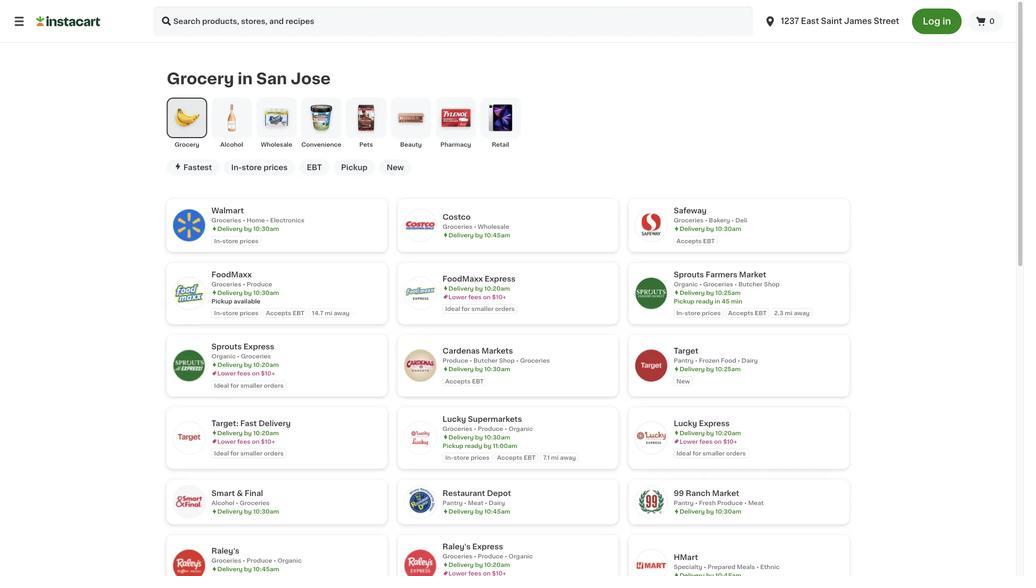 Task type: vqa. For each thing, say whether or not it's contained in the screenshot.


Task type: locate. For each thing, give the bounding box(es) containing it.
fees down foodmaxx express
[[469, 294, 482, 300]]

away
[[334, 310, 350, 316], [794, 310, 810, 316], [560, 455, 576, 461]]

grocery in san jose
[[167, 71, 331, 86]]

0 vertical spatial ready
[[696, 298, 714, 304]]

accepts ebt for lucky supermarkets
[[497, 455, 536, 461]]

0 horizontal spatial wholesale
[[261, 142, 292, 147]]

by down home
[[244, 226, 252, 232]]

$10+ for target: fast delivery
[[261, 439, 275, 445]]

0 horizontal spatial away
[[334, 310, 350, 316]]

0 vertical spatial shop
[[765, 281, 780, 287]]

butcher inside sprouts farmers market organic • groceries • butcher shop
[[739, 281, 763, 287]]

wholesale
[[261, 142, 292, 147], [478, 224, 510, 230]]

express inside raley's express groceries • produce • organic
[[473, 543, 503, 551]]

None search field
[[154, 6, 754, 36]]

1 vertical spatial market
[[713, 490, 740, 497]]

orders down the target: fast delivery at left bottom
[[264, 451, 284, 457]]

lucky up pickup ready by 11:00am
[[443, 415, 466, 423]]

by down lucky express
[[707, 430, 714, 436]]

foodmaxx express
[[443, 275, 516, 283]]

delivery by 10:45am down the raley's groceries • produce • organic
[[217, 566, 279, 572]]

raley's inside raley's express groceries • produce • organic
[[443, 543, 471, 551]]

delivery by 10:45am for raley's
[[217, 566, 279, 572]]

1 vertical spatial sprouts
[[212, 343, 242, 351]]

$10+ down lucky express
[[724, 439, 738, 445]]

saint
[[822, 17, 843, 25]]

foodmaxx up pickup available
[[212, 271, 252, 278]]

0 vertical spatial new
[[387, 164, 404, 171]]

10:20am down the target: fast delivery at left bottom
[[253, 430, 279, 436]]

sprouts
[[674, 271, 704, 278], [212, 343, 242, 351]]

delivery by 10:20am down lucky express
[[680, 430, 742, 436]]

1 vertical spatial butcher
[[474, 358, 498, 364]]

delivery by 10:30am for 99 ranch market
[[680, 509, 742, 515]]

smaller down foodmaxx express
[[472, 306, 494, 312]]

orders down foodmaxx express
[[495, 306, 515, 312]]

market inside sprouts farmers market organic • groceries • butcher shop
[[740, 271, 767, 278]]

delivery by 10:20am for lucky
[[680, 430, 742, 436]]

alcohol inside 'button'
[[220, 142, 243, 147]]

2 vertical spatial 10:45am
[[253, 566, 279, 572]]

in inside button
[[943, 17, 952, 26]]

1 vertical spatial delivery by 10:25am
[[680, 366, 741, 372]]

$10+ down sprouts express organic • groceries
[[261, 371, 275, 376]]

pickup right lucky supermarkets image
[[443, 443, 464, 449]]

delivery by 10:30am up "available"
[[217, 290, 279, 296]]

delivery down the raley's groceries • produce • organic
[[217, 566, 243, 572]]

1 horizontal spatial in
[[715, 298, 721, 304]]

1 vertical spatial delivery by 10:45am
[[449, 509, 511, 515]]

wholesale inside costco groceries • wholesale
[[478, 224, 510, 230]]

target: fast delivery
[[212, 420, 291, 427]]

7.1
[[543, 455, 550, 461]]

organic inside the raley's groceries • produce • organic
[[278, 558, 302, 564]]

lucky inside lucky supermarkets groceries • produce • organic
[[443, 415, 466, 423]]

0 vertical spatial wholesale
[[261, 142, 292, 147]]

1 vertical spatial alcohol
[[212, 500, 235, 506]]

butcher down markets
[[474, 358, 498, 364]]

market up fresh
[[713, 490, 740, 497]]

pickup for pickup ready in 45 min
[[674, 298, 695, 304]]

•
[[243, 217, 245, 223], [266, 217, 269, 223], [705, 217, 708, 223], [732, 217, 734, 223], [474, 224, 477, 230], [243, 281, 245, 287], [700, 281, 702, 287], [735, 281, 737, 287], [237, 354, 240, 359], [470, 358, 472, 364], [517, 358, 519, 364], [696, 358, 698, 364], [738, 358, 741, 364], [474, 426, 477, 432], [505, 426, 508, 432], [236, 500, 238, 506], [464, 500, 467, 506], [485, 500, 488, 506], [696, 500, 698, 506], [745, 500, 747, 506], [474, 554, 477, 560], [505, 554, 508, 560], [243, 558, 245, 564], [274, 558, 276, 564], [704, 564, 707, 570], [757, 564, 759, 570]]

0 vertical spatial dairy
[[742, 358, 758, 364]]

fees
[[469, 294, 482, 300], [237, 371, 251, 376], [237, 439, 251, 445], [700, 439, 713, 445]]

street
[[874, 17, 900, 25]]

fees down lucky express
[[700, 439, 713, 445]]

dairy inside target pantry • frozen food • dairy
[[742, 358, 758, 364]]

pickup for pickup
[[341, 164, 368, 171]]

smaller down lucky express
[[703, 451, 725, 457]]

0 vertical spatial butcher
[[739, 281, 763, 287]]

dairy inside restaurant depot pantry • meat • dairy
[[489, 500, 505, 506]]

ideal down lucky express
[[677, 451, 692, 457]]

wholesale inside button
[[261, 142, 292, 147]]

sprouts inside sprouts farmers market organic • groceries • butcher shop
[[674, 271, 704, 278]]

raley's inside the raley's groceries • produce • organic
[[212, 548, 240, 555]]

shop
[[765, 281, 780, 287], [499, 358, 515, 364]]

0 horizontal spatial foodmaxx
[[212, 271, 252, 278]]

sprouts left farmers
[[674, 271, 704, 278]]

ready down lucky supermarkets groceries • produce • organic
[[465, 443, 483, 449]]

0 vertical spatial sprouts
[[674, 271, 704, 278]]

accepts ebt
[[677, 238, 715, 244], [266, 310, 305, 316], [729, 310, 767, 316], [446, 378, 484, 384], [497, 455, 536, 461]]

shop inside sprouts farmers market organic • groceries • butcher shop
[[765, 281, 780, 287]]

prices down "available"
[[240, 310, 259, 316]]

1 horizontal spatial meat
[[749, 500, 764, 506]]

groceries inside walmart groceries • home • electronics
[[212, 217, 241, 223]]

10:20am for foodmaxx express
[[485, 285, 510, 291]]

1 horizontal spatial dairy
[[742, 358, 758, 364]]

1 vertical spatial new
[[677, 378, 690, 384]]

delivery down safeway at the top right of page
[[680, 226, 705, 232]]

$10+ down foodmaxx express
[[492, 294, 507, 300]]

by up pickup ready in 45 min
[[707, 290, 714, 296]]

delivery by 10:30am down home
[[217, 226, 279, 232]]

pickup for pickup ready by 11:00am
[[443, 443, 464, 449]]

0 vertical spatial market
[[740, 271, 767, 278]]

accepts for lucky supermarkets
[[497, 455, 523, 461]]

meat right fresh
[[749, 500, 764, 506]]

fast
[[240, 420, 257, 427]]

lower
[[449, 294, 467, 300], [217, 371, 236, 376], [217, 439, 236, 445], [680, 439, 699, 445]]

14.7 mi away
[[312, 310, 350, 316]]

2 horizontal spatial away
[[794, 310, 810, 316]]

raley's express image
[[404, 550, 436, 576]]

2 delivery by 10:25am from the top
[[680, 366, 741, 372]]

grocery up fastest 'button'
[[175, 142, 200, 147]]

pantry
[[674, 358, 694, 364], [443, 500, 463, 506], [674, 500, 694, 506]]

market
[[740, 271, 767, 278], [713, 490, 740, 497]]

on down lucky express
[[715, 439, 722, 445]]

2 horizontal spatial in
[[943, 17, 952, 26]]

1 horizontal spatial ready
[[696, 298, 714, 304]]

delivery by 10:30am for safeway
[[680, 226, 742, 232]]

11:00am
[[493, 443, 518, 449]]

0 horizontal spatial meat
[[468, 500, 484, 506]]

by down the raley's groceries • produce • organic
[[244, 566, 252, 572]]

store for sprouts
[[685, 310, 701, 316]]

alcohol down smart
[[212, 500, 235, 506]]

produce
[[247, 281, 272, 287], [443, 358, 468, 364], [478, 426, 504, 432], [718, 500, 743, 506], [478, 554, 504, 560], [247, 558, 272, 564]]

pickup inside "button"
[[341, 164, 368, 171]]

instacart logo image
[[36, 15, 100, 28]]

butcher
[[739, 281, 763, 287], [474, 358, 498, 364]]

0 horizontal spatial lucky
[[443, 415, 466, 423]]

1 vertical spatial wholesale
[[478, 224, 510, 230]]

Search field
[[154, 6, 754, 36]]

for down foodmaxx express
[[462, 306, 470, 312]]

delivery by 10:20am down fast at the bottom
[[217, 430, 279, 436]]

express
[[485, 275, 516, 283], [244, 343, 274, 351], [699, 420, 730, 427], [473, 543, 503, 551]]

ideal for target: fast delivery
[[214, 451, 229, 457]]

fees for lucky
[[700, 439, 713, 445]]

0 vertical spatial delivery by 10:25am
[[680, 290, 741, 296]]

in-store prices
[[231, 164, 288, 171], [214, 238, 259, 244], [214, 310, 259, 316], [677, 310, 721, 316], [446, 455, 490, 461]]

lower down target:
[[217, 439, 236, 445]]

1 10:25am from the top
[[716, 290, 741, 296]]

10:30am down final
[[253, 509, 279, 515]]

safeway
[[674, 207, 707, 214]]

delivery down smart & final alcohol • groceries
[[217, 509, 243, 515]]

1 horizontal spatial shop
[[765, 281, 780, 287]]

1 horizontal spatial foodmaxx
[[443, 275, 483, 283]]

raley's for raley's
[[212, 548, 240, 555]]

delivery by 10:45am down restaurant depot pantry • meat • dairy
[[449, 509, 511, 515]]

for down lucky express
[[693, 451, 702, 457]]

10:20am
[[485, 285, 510, 291], [253, 362, 279, 368], [253, 430, 279, 436], [716, 430, 742, 436], [485, 562, 510, 568]]

electronics
[[270, 217, 305, 223]]

organic inside sprouts farmers market organic • groceries • butcher shop
[[674, 281, 698, 287]]

cardenas markets produce • butcher shop • groceries
[[443, 347, 550, 364]]

for for foodmaxx
[[462, 306, 470, 312]]

pickup left "available"
[[212, 298, 232, 304]]

• inside foodmaxx groceries • produce
[[243, 281, 245, 287]]

grocery up grocery button
[[167, 71, 234, 86]]

1 horizontal spatial wholesale
[[478, 224, 510, 230]]

2 horizontal spatial mi
[[786, 310, 793, 316]]

smaller for lucky
[[703, 451, 725, 457]]

produce inside lucky supermarkets groceries • produce • organic
[[478, 426, 504, 432]]

1 horizontal spatial butcher
[[739, 281, 763, 287]]

express for raley's
[[473, 543, 503, 551]]

lower down foodmaxx express
[[449, 294, 467, 300]]

cardenas
[[443, 347, 480, 355]]

deli
[[736, 217, 748, 223]]

0 horizontal spatial raley's
[[212, 548, 240, 555]]

2 vertical spatial delivery by 10:45am
[[217, 566, 279, 572]]

delivery by 10:45am for costco
[[449, 232, 511, 238]]

foodmaxx inside foodmaxx groceries • produce
[[212, 271, 252, 278]]

lower down sprouts express organic • groceries
[[217, 371, 236, 376]]

hmart image
[[636, 550, 668, 576]]

lucky express
[[674, 420, 730, 427]]

foodmaxx for express
[[443, 275, 483, 283]]

0 vertical spatial grocery
[[167, 71, 234, 86]]

pickup right sprouts farmers market "image"
[[674, 298, 695, 304]]

$10+
[[492, 294, 507, 300], [261, 371, 275, 376], [261, 439, 275, 445], [724, 439, 738, 445]]

ideal
[[446, 306, 460, 312], [214, 383, 229, 388], [214, 451, 229, 457], [677, 451, 692, 457]]

grocery inside button
[[175, 142, 200, 147]]

mi right 7.1
[[552, 455, 559, 461]]

cardenas markets image
[[404, 350, 436, 382]]

store inside button
[[242, 164, 262, 171]]

0 horizontal spatial new
[[387, 164, 404, 171]]

groceries inside cardenas markets produce • butcher shop • groceries
[[520, 358, 550, 364]]

prepared
[[708, 564, 736, 570]]

raley's
[[443, 543, 471, 551], [212, 548, 240, 555]]

in
[[943, 17, 952, 26], [238, 71, 253, 86], [715, 298, 721, 304]]

10:25am up 45
[[716, 290, 741, 296]]

1 vertical spatial 10:45am
[[485, 509, 511, 515]]

10:45am for restaurant
[[485, 509, 511, 515]]

produce inside foodmaxx groceries • produce
[[247, 281, 272, 287]]

1 horizontal spatial mi
[[552, 455, 559, 461]]

in-
[[231, 164, 242, 171], [214, 238, 223, 244], [214, 310, 223, 316], [677, 310, 685, 316], [446, 455, 454, 461]]

for
[[462, 306, 470, 312], [231, 383, 239, 388], [231, 451, 239, 457], [693, 451, 702, 457]]

lucky supermarkets image
[[404, 422, 436, 454]]

0 vertical spatial 10:25am
[[716, 290, 741, 296]]

smart
[[212, 490, 235, 497]]

express for lucky
[[699, 420, 730, 427]]

shop up 2.3
[[765, 281, 780, 287]]

by down sprouts express organic • groceries
[[244, 362, 252, 368]]

in- inside button
[[231, 164, 242, 171]]

organic
[[674, 281, 698, 287], [212, 354, 236, 359], [509, 426, 533, 432], [509, 554, 533, 560], [278, 558, 302, 564]]

shop down markets
[[499, 358, 515, 364]]

food
[[721, 358, 737, 364]]

1 meat from the left
[[468, 500, 484, 506]]

0 vertical spatial delivery by 10:45am
[[449, 232, 511, 238]]

ideal for smaller orders down lucky express
[[677, 451, 746, 457]]

10:30am down bakery
[[716, 226, 742, 232]]

delivery up pickup ready by 11:00am
[[449, 434, 474, 440]]

0 horizontal spatial in
[[238, 71, 253, 86]]

accepts
[[677, 238, 702, 244], [266, 310, 291, 316], [729, 310, 754, 316], [446, 378, 471, 384], [497, 455, 523, 461]]

prices
[[264, 164, 288, 171], [240, 238, 259, 244], [240, 310, 259, 316], [702, 310, 721, 316], [471, 455, 490, 461]]

target image
[[636, 350, 668, 382]]

produce inside the raley's groceries • produce • organic
[[247, 558, 272, 564]]

walmart groceries • home • electronics
[[212, 207, 305, 223]]

grocery for grocery
[[175, 142, 200, 147]]

alcohol up the in-store prices button
[[220, 142, 243, 147]]

1 vertical spatial grocery
[[175, 142, 200, 147]]

express for sprouts
[[244, 343, 274, 351]]

in- for sprouts farmers market
[[677, 310, 685, 316]]

1237 east saint james street button
[[764, 6, 900, 36]]

market up min on the right bottom of page
[[740, 271, 767, 278]]

0 horizontal spatial dairy
[[489, 500, 505, 506]]

walmart image
[[173, 210, 205, 242]]

0 horizontal spatial mi
[[325, 310, 333, 316]]

raley's image
[[173, 550, 205, 576]]

groceries
[[212, 217, 241, 223], [674, 217, 704, 223], [443, 224, 473, 230], [212, 281, 241, 287], [704, 281, 734, 287], [241, 354, 271, 359], [520, 358, 550, 364], [443, 426, 473, 432], [240, 500, 270, 506], [443, 554, 473, 560], [212, 558, 241, 564]]

mi for lucky supermarkets
[[552, 455, 559, 461]]

delivery by 10:20am
[[449, 285, 510, 291], [217, 362, 279, 368], [217, 430, 279, 436], [680, 430, 742, 436], [449, 562, 510, 568]]

alcohol
[[220, 142, 243, 147], [212, 500, 235, 506]]

10:20am for target: fast delivery
[[253, 430, 279, 436]]

pantry down the 'restaurant'
[[443, 500, 463, 506]]

delivery by 10:20am down foodmaxx express
[[449, 285, 510, 291]]

0 vertical spatial in
[[943, 17, 952, 26]]

grocery
[[167, 71, 234, 86], [175, 142, 200, 147]]

0 horizontal spatial butcher
[[474, 358, 498, 364]]

0 horizontal spatial shop
[[499, 358, 515, 364]]

in-store prices down pickup ready in 45 min
[[677, 310, 721, 316]]

markets
[[482, 347, 513, 355]]

delivery
[[217, 226, 243, 232], [680, 226, 705, 232], [449, 232, 474, 238], [449, 285, 474, 291], [217, 290, 243, 296], [680, 290, 705, 296], [217, 362, 243, 368], [449, 366, 474, 372], [680, 366, 705, 372], [259, 420, 291, 427], [217, 430, 243, 436], [680, 430, 705, 436], [449, 434, 474, 440], [217, 509, 243, 515], [449, 509, 474, 515], [680, 509, 705, 515], [449, 562, 474, 568], [217, 566, 243, 572]]

new inside button
[[387, 164, 404, 171]]

prices down pickup ready by 11:00am
[[471, 455, 490, 461]]

in for log
[[943, 17, 952, 26]]

groceries inside smart & final alcohol • groceries
[[240, 500, 270, 506]]

groceries inside raley's express groceries • produce • organic
[[443, 554, 473, 560]]

new button
[[379, 160, 412, 176]]

1 vertical spatial in
[[238, 71, 253, 86]]

meat inside 99 ranch market pantry • fresh produce • meat
[[749, 500, 764, 506]]

10:30am
[[253, 226, 279, 232], [716, 226, 742, 232], [253, 290, 279, 296], [485, 366, 510, 372], [485, 434, 510, 440], [253, 509, 279, 515], [716, 509, 742, 515]]

by
[[244, 226, 252, 232], [707, 226, 714, 232], [475, 232, 483, 238], [475, 285, 483, 291], [244, 290, 252, 296], [707, 290, 714, 296], [244, 362, 252, 368], [475, 366, 483, 372], [707, 366, 714, 372], [244, 430, 252, 436], [707, 430, 714, 436], [475, 434, 483, 440], [484, 443, 492, 449], [244, 509, 252, 515], [475, 509, 483, 515], [707, 509, 714, 515], [475, 562, 483, 568], [244, 566, 252, 572]]

by down bakery
[[707, 226, 714, 232]]

0 vertical spatial 10:45am
[[485, 232, 511, 238]]

ideal down target:
[[214, 451, 229, 457]]

10:30am down home
[[253, 226, 279, 232]]

prices down pickup ready in 45 min
[[702, 310, 721, 316]]

in-store prices for foodmaxx
[[214, 310, 259, 316]]

by down smart & final alcohol • groceries
[[244, 509, 252, 515]]

1 vertical spatial dairy
[[489, 500, 505, 506]]

convenience
[[301, 142, 342, 147]]

ideal for smaller orders down foodmaxx express
[[446, 306, 515, 312]]

pantry down 99
[[674, 500, 694, 506]]

2 10:25am from the top
[[716, 366, 741, 372]]

walmart
[[212, 207, 244, 214]]

express for foodmaxx
[[485, 275, 516, 283]]

10:45am
[[485, 232, 511, 238], [485, 509, 511, 515], [253, 566, 279, 572]]

dairy down 'depot'
[[489, 500, 505, 506]]

raley's express groceries • produce • organic
[[443, 543, 533, 560]]

store
[[242, 164, 262, 171], [223, 238, 238, 244], [223, 310, 238, 316], [685, 310, 701, 316], [454, 455, 470, 461]]

min
[[732, 298, 743, 304]]

accepts ebt for foodmaxx
[[266, 310, 305, 316]]

pickup
[[341, 164, 368, 171], [212, 298, 232, 304], [674, 298, 695, 304], [443, 443, 464, 449]]

mi right 2.3
[[786, 310, 793, 316]]

0 horizontal spatial ready
[[465, 443, 483, 449]]

1 horizontal spatial raley's
[[443, 543, 471, 551]]

meat
[[468, 500, 484, 506], [749, 500, 764, 506]]

smart & final alcohol • groceries
[[212, 490, 270, 506]]

restaurant depot image
[[404, 486, 436, 518]]

butcher inside cardenas markets produce • butcher shop • groceries
[[474, 358, 498, 364]]

final
[[245, 490, 263, 497]]

0 vertical spatial alcohol
[[220, 142, 243, 147]]

produce inside raley's express groceries • produce • organic
[[478, 554, 504, 560]]

1 vertical spatial ready
[[465, 443, 483, 449]]

bakery
[[709, 217, 731, 223]]

accepts ebt down safeway groceries • bakery • deli
[[677, 238, 715, 244]]

lower fees on $10+ for lucky
[[680, 439, 738, 445]]

10:45am down the raley's groceries • produce • organic
[[253, 566, 279, 572]]

in-store prices down wholesale button
[[231, 164, 288, 171]]

1 horizontal spatial sprouts
[[674, 271, 704, 278]]

market inside 99 ranch market pantry • fresh produce • meat
[[713, 490, 740, 497]]

express inside sprouts express organic • groceries
[[244, 343, 274, 351]]

1 vertical spatial 10:25am
[[716, 366, 741, 372]]

on down the target: fast delivery at left bottom
[[252, 439, 260, 445]]

by left 11:00am
[[484, 443, 492, 449]]

0 horizontal spatial sprouts
[[212, 343, 242, 351]]

in-store prices inside button
[[231, 164, 288, 171]]

sprouts for sprouts farmers market
[[674, 271, 704, 278]]

1 horizontal spatial away
[[560, 455, 576, 461]]

fees down fast at the bottom
[[237, 439, 251, 445]]

pantry inside target pantry • frozen food • dairy
[[674, 358, 694, 364]]

pickup button
[[334, 160, 375, 176]]

sprouts inside sprouts express organic • groceries
[[212, 343, 242, 351]]

delivery by 10:20am down raley's express groceries • produce • organic
[[449, 562, 510, 568]]

foodmaxx image
[[173, 278, 205, 310]]

prices for sprouts
[[702, 310, 721, 316]]

target
[[674, 347, 699, 355]]

butcher up min on the right bottom of page
[[739, 281, 763, 287]]

$10+ for foodmaxx express
[[492, 294, 507, 300]]

by down fresh
[[707, 509, 714, 515]]

delivery up pickup ready in 45 min
[[680, 290, 705, 296]]

delivery by 10:45am for restaurant
[[449, 509, 511, 515]]

fees for target:
[[237, 439, 251, 445]]

groceries inside lucky supermarkets groceries • produce • organic
[[443, 426, 473, 432]]

sprouts farmers market image
[[636, 278, 668, 310]]

1 horizontal spatial lucky
[[674, 420, 698, 427]]

2 meat from the left
[[749, 500, 764, 506]]

accepts down safeway at the top right of page
[[677, 238, 702, 244]]

away for lucky supermarkets
[[560, 455, 576, 461]]

1 vertical spatial shop
[[499, 358, 515, 364]]

sprouts for sprouts express
[[212, 343, 242, 351]]

0 button
[[969, 11, 1004, 32]]

in-store prices button
[[224, 160, 295, 176]]



Task type: describe. For each thing, give the bounding box(es) containing it.
lower fees on $10+ for foodmaxx
[[449, 294, 507, 300]]

dairy for target
[[742, 358, 758, 364]]

45
[[722, 298, 730, 304]]

ideal for lucky express
[[677, 451, 692, 457]]

pets button
[[346, 98, 387, 149]]

raley's for raley's express
[[443, 543, 471, 551]]

retail
[[492, 142, 510, 147]]

costco
[[443, 213, 471, 221]]

specialty
[[674, 564, 703, 570]]

by down fast at the bottom
[[244, 430, 252, 436]]

grocery button
[[167, 98, 207, 149]]

by up pickup ready by 11:00am
[[475, 434, 483, 440]]

log in
[[923, 17, 952, 26]]

10:30am for smart & final
[[253, 509, 279, 515]]

on for target:
[[252, 439, 260, 445]]

ranch
[[686, 490, 711, 497]]

orders for target: fast delivery
[[264, 451, 284, 457]]

delivery down cardenas
[[449, 366, 474, 372]]

ebt left 14.7
[[293, 310, 305, 316]]

accepts for sprouts farmers market
[[729, 310, 754, 316]]

10:30am up "available"
[[253, 290, 279, 296]]

alcohol button
[[212, 98, 252, 149]]

delivery down lucky express
[[680, 430, 705, 436]]

lower for foodmaxx
[[449, 294, 467, 300]]

market for farmers
[[740, 271, 767, 278]]

ideal for foodmaxx express
[[446, 306, 460, 312]]

pets
[[360, 142, 373, 147]]

for for lucky
[[693, 451, 702, 457]]

organic inside lucky supermarkets groceries • produce • organic
[[509, 426, 533, 432]]

hmart specialty • prepared meals • ethnic
[[674, 554, 780, 570]]

foodmaxx express image
[[404, 278, 436, 310]]

pantry inside restaurant depot pantry • meat • dairy
[[443, 500, 463, 506]]

smaller down sprouts express organic • groceries
[[241, 383, 263, 388]]

in- for foodmaxx
[[214, 310, 223, 316]]

prices for foodmaxx
[[240, 310, 259, 316]]

mi for sprouts farmers market
[[786, 310, 793, 316]]

by down costco groceries • wholesale
[[475, 232, 483, 238]]

0
[[990, 18, 995, 25]]

delivery by 10:30am for smart & final
[[217, 509, 279, 515]]

available
[[234, 298, 261, 304]]

99 ranch market image
[[636, 486, 668, 518]]

organic inside sprouts express organic • groceries
[[212, 354, 236, 359]]

delivery down sprouts express organic • groceries
[[217, 362, 243, 368]]

log
[[923, 17, 941, 26]]

in- for lucky supermarkets
[[446, 455, 454, 461]]

supermarkets
[[468, 415, 522, 423]]

99 ranch market pantry • fresh produce • meat
[[674, 490, 764, 506]]

accepts down cardenas
[[446, 378, 471, 384]]

14.7
[[312, 310, 324, 316]]

pickup ready by 11:00am
[[443, 443, 518, 449]]

10:30am for cardenas markets
[[485, 366, 510, 372]]

10:20am for lucky express
[[716, 430, 742, 436]]

lower for lucky
[[680, 439, 699, 445]]

fresh
[[699, 500, 716, 506]]

delivery down foodmaxx express
[[449, 285, 474, 291]]

sprouts express image
[[173, 350, 205, 382]]

ebt button
[[300, 160, 330, 176]]

delivery by 10:30am for cardenas markets
[[449, 366, 510, 372]]

ideal for smaller orders for foodmaxx
[[446, 306, 515, 312]]

beauty
[[400, 142, 422, 147]]

convenience button
[[301, 98, 342, 149]]

smaller for foodmaxx
[[472, 306, 494, 312]]

organic inside raley's express groceries • produce • organic
[[509, 554, 533, 560]]

pantry inside 99 ranch market pantry • fresh produce • meat
[[674, 500, 694, 506]]

orders for foodmaxx express
[[495, 306, 515, 312]]

accepts for foodmaxx
[[266, 310, 291, 316]]

safeway image
[[636, 210, 668, 242]]

delivery down target:
[[217, 430, 243, 436]]

alcohol inside smart & final alcohol • groceries
[[212, 500, 235, 506]]

delivery by 10:20am down sprouts express organic • groceries
[[217, 362, 279, 368]]

home
[[247, 217, 265, 223]]

pickup for pickup available
[[212, 298, 232, 304]]

on for foodmaxx
[[483, 294, 491, 300]]

away for foodmaxx
[[334, 310, 350, 316]]

east
[[802, 17, 820, 25]]

hmart
[[674, 554, 699, 561]]

1237 east saint james street button
[[758, 6, 906, 36]]

smart & final image
[[173, 486, 205, 518]]

10:30am for safeway
[[716, 226, 742, 232]]

mi for foodmaxx
[[325, 310, 333, 316]]

foodmaxx groceries • produce
[[212, 271, 272, 287]]

by down restaurant depot pantry • meat • dairy
[[475, 509, 483, 515]]

prices inside button
[[264, 164, 288, 171]]

lucky express image
[[636, 422, 668, 454]]

delivery by 10:30am up pickup ready by 11:00am
[[449, 434, 510, 440]]

produce inside cardenas markets produce • butcher shop • groceries
[[443, 358, 468, 364]]

delivery down raley's express groceries • produce • organic
[[449, 562, 474, 568]]

delivery down frozen
[[680, 366, 705, 372]]

accepts ebt for sprouts farmers market
[[729, 310, 767, 316]]

ebt left 2.3
[[755, 310, 767, 316]]

by down raley's express groceries • produce • organic
[[475, 562, 483, 568]]

store for foodmaxx
[[223, 310, 238, 316]]

ebt left 7.1
[[524, 455, 536, 461]]

delivery right fast at the bottom
[[259, 420, 291, 427]]

10:30am up 11:00am
[[485, 434, 510, 440]]

james
[[845, 17, 872, 25]]

delivery down the "walmart"
[[217, 226, 243, 232]]

groceries inside foodmaxx groceries • produce
[[212, 281, 241, 287]]

groceries inside the raley's groceries • produce • organic
[[212, 558, 241, 564]]

lower for target:
[[217, 439, 236, 445]]

lucky for lucky supermarkets groceries • produce • organic
[[443, 415, 466, 423]]

1237 east saint james street
[[781, 17, 900, 25]]

pickup available
[[212, 298, 261, 304]]

raley's groceries • produce • organic
[[212, 548, 302, 564]]

groceries inside costco groceries • wholesale
[[443, 224, 473, 230]]

10:30am for 99 ranch market
[[716, 509, 742, 515]]

delivery up pickup available
[[217, 290, 243, 296]]

for down sprouts express organic • groceries
[[231, 383, 239, 388]]

fees down sprouts express organic • groceries
[[237, 371, 251, 376]]

lucky supermarkets groceries • produce • organic
[[443, 415, 533, 432]]

delivery down fresh
[[680, 509, 705, 515]]

ideal for smaller orders down sprouts express organic • groceries
[[214, 383, 284, 388]]

meat inside restaurant depot pantry • meat • dairy
[[468, 500, 484, 506]]

ideal up target:
[[214, 383, 229, 388]]

ready for supermarkets
[[465, 443, 483, 449]]

target:
[[212, 420, 239, 427]]

2.3 mi away
[[775, 310, 810, 316]]

pickup ready in 45 min
[[674, 298, 743, 304]]

costco image
[[404, 210, 436, 242]]

• inside smart & final alcohol • groceries
[[236, 500, 238, 506]]

delivery by 10:30am for walmart
[[217, 226, 279, 232]]

1237
[[781, 17, 800, 25]]

in-store prices for sprouts
[[677, 310, 721, 316]]

lucky for lucky express
[[674, 420, 698, 427]]

delivery by 10:20am for foodmaxx
[[449, 285, 510, 291]]

ethnic
[[761, 564, 780, 570]]

in-store prices for lucky
[[446, 455, 490, 461]]

store down the "walmart"
[[223, 238, 238, 244]]

log in button
[[913, 9, 962, 34]]

smaller for target:
[[241, 451, 263, 457]]

frozen
[[699, 358, 720, 364]]

ideal for smaller orders for target:
[[214, 451, 284, 457]]

10:30am for walmart
[[253, 226, 279, 232]]

meals
[[737, 564, 755, 570]]

in for grocery
[[238, 71, 253, 86]]

fastest
[[184, 164, 212, 171]]

2 vertical spatial in
[[715, 298, 721, 304]]

prices down home
[[240, 238, 259, 244]]

groceries inside sprouts farmers market organic • groceries • butcher shop
[[704, 281, 734, 287]]

delivery down the 'restaurant'
[[449, 509, 474, 515]]

2.3
[[775, 310, 784, 316]]

jose
[[291, 71, 331, 86]]

farmers
[[706, 271, 738, 278]]

10:45am for costco
[[485, 232, 511, 238]]

7.1 mi away
[[543, 455, 576, 461]]

target pantry • frozen food • dairy
[[674, 347, 758, 364]]

grocery in san jose main content
[[0, 43, 1017, 576]]

for for target:
[[231, 451, 239, 457]]

ebt down cardenas markets produce • butcher shop • groceries
[[472, 378, 484, 384]]

10:20am down sprouts express organic • groceries
[[253, 362, 279, 368]]

pharmacy
[[441, 142, 471, 147]]

prices for lucky
[[471, 455, 490, 461]]

safeway groceries • bakery • deli
[[674, 207, 748, 223]]

lower fees on $10+ down sprouts express organic • groceries
[[217, 371, 275, 376]]

away for sprouts farmers market
[[794, 310, 810, 316]]

wholesale button
[[256, 98, 297, 149]]

ebt down bakery
[[704, 238, 715, 244]]

ebt inside button
[[307, 164, 322, 171]]

sprouts farmers market organic • groceries • butcher shop
[[674, 271, 780, 287]]

san
[[256, 71, 287, 86]]

by up "available"
[[244, 290, 252, 296]]

$10+ for lucky express
[[724, 439, 738, 445]]

restaurant depot pantry • meat • dairy
[[443, 490, 511, 506]]

on for lucky
[[715, 439, 722, 445]]

foodmaxx for groceries
[[212, 271, 252, 278]]

99
[[674, 490, 684, 497]]

depot
[[487, 490, 511, 497]]

dairy for restaurant
[[489, 500, 505, 506]]

1 delivery by 10:25am from the top
[[680, 290, 741, 296]]

retail button
[[481, 98, 521, 149]]

by down cardenas markets produce • butcher shop • groceries
[[475, 366, 483, 372]]

target: fast delivery image
[[173, 422, 205, 454]]

delivery down the costco
[[449, 232, 474, 238]]

orders for lucky express
[[727, 451, 746, 457]]

costco groceries • wholesale
[[443, 213, 510, 230]]

ideal for smaller orders for lucky
[[677, 451, 746, 457]]

groceries inside sprouts express organic • groceries
[[241, 354, 271, 359]]

delivery by 10:20am for target:
[[217, 430, 279, 436]]

fees for foodmaxx
[[469, 294, 482, 300]]

&
[[237, 490, 243, 497]]

ready for farmers
[[696, 298, 714, 304]]

restaurant
[[443, 490, 485, 497]]

fastest button
[[167, 160, 220, 176]]

on down sprouts express organic • groceries
[[252, 371, 260, 376]]

by down frozen
[[707, 366, 714, 372]]

beauty button
[[391, 98, 432, 149]]

1 horizontal spatial new
[[677, 378, 690, 384]]

pharmacy button
[[436, 98, 476, 149]]

market for ranch
[[713, 490, 740, 497]]

• inside sprouts express organic • groceries
[[237, 354, 240, 359]]

10:45am for raley's
[[253, 566, 279, 572]]

10:20am down raley's express groceries • produce • organic
[[485, 562, 510, 568]]

groceries inside safeway groceries • bakery • deli
[[674, 217, 704, 223]]

by down foodmaxx express
[[475, 285, 483, 291]]

• inside costco groceries • wholesale
[[474, 224, 477, 230]]

sprouts express organic • groceries
[[212, 343, 274, 359]]

shop inside cardenas markets produce • butcher shop • groceries
[[499, 358, 515, 364]]

accepts ebt down cardenas
[[446, 378, 484, 384]]

produce inside 99 ranch market pantry • fresh produce • meat
[[718, 500, 743, 506]]

store for lucky
[[454, 455, 470, 461]]

in-store prices down home
[[214, 238, 259, 244]]

in- down the "walmart"
[[214, 238, 223, 244]]

lower fees on $10+ for target:
[[217, 439, 275, 445]]

grocery for grocery in san jose
[[167, 71, 234, 86]]

orders up the target: fast delivery at left bottom
[[264, 383, 284, 388]]



